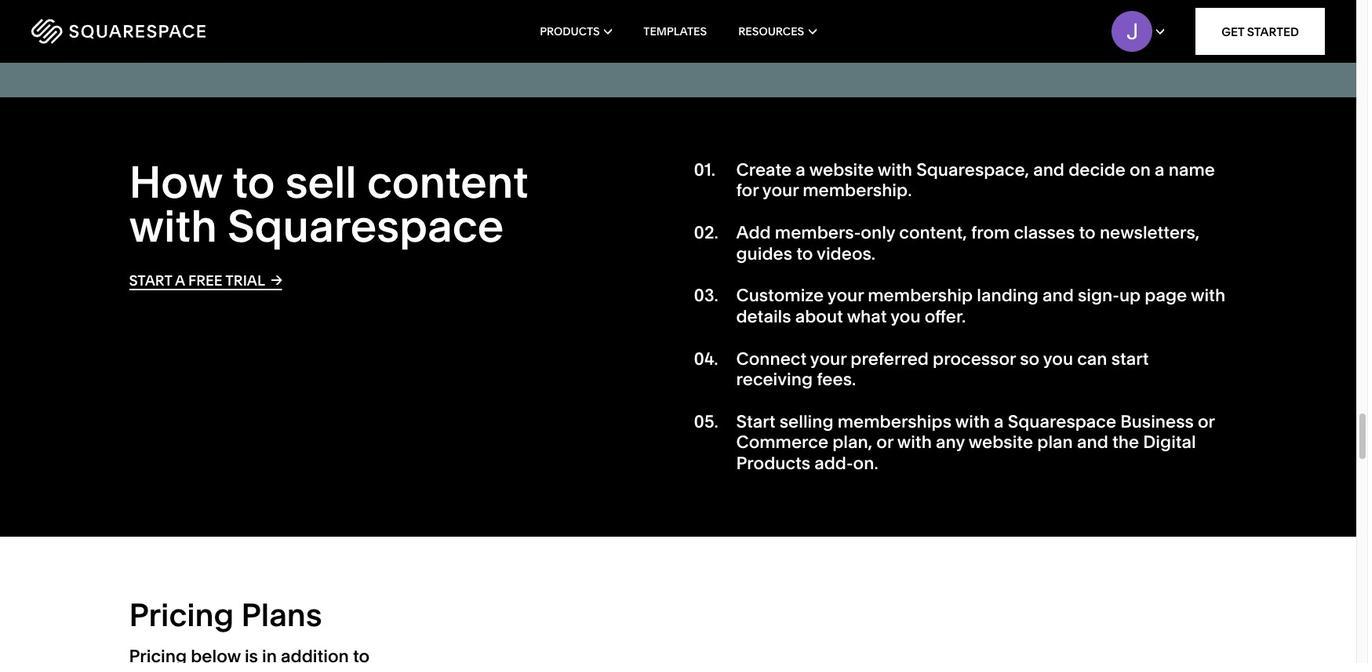 Task type: describe. For each thing, give the bounding box(es) containing it.
0 horizontal spatial or
[[877, 432, 894, 453]]

landing
[[977, 285, 1039, 306]]

templates
[[644, 24, 707, 38]]

sign-
[[1078, 285, 1120, 306]]

get started link
[[1196, 8, 1326, 55]]

how to sell content with squarespace
[[129, 155, 529, 253]]

2 horizontal spatial to
[[1079, 222, 1096, 243]]

a inside 'start a free trial →'
[[175, 271, 185, 289]]

and inside "start selling memberships with a squarespace business or commerce plan, or with any website plan and the digital products add-on."
[[1078, 432, 1109, 453]]

memberships
[[838, 411, 952, 432]]

1 horizontal spatial or
[[1198, 411, 1215, 432]]

a inside "start selling memberships with a squarespace business or commerce plan, or with any website plan and the digital products add-on."
[[994, 411, 1004, 432]]

with down "connect your preferred processor so you can start receiving fees."
[[956, 411, 990, 432]]

membership.
[[803, 180, 912, 201]]

receiving
[[737, 369, 813, 390]]

plan,
[[833, 432, 873, 453]]

add members-only content, from classes to newsletters, guides to videos.
[[737, 222, 1200, 264]]

←
[[1187, 17, 1199, 35]]

videos.
[[817, 243, 876, 264]]

you inside "connect your preferred processor so you can start receiving fees."
[[1044, 348, 1074, 369]]

squarespace logo link
[[31, 19, 290, 44]]

only
[[861, 222, 896, 243]]

with inside customize your membership landing and sign-up page with details about what you offer.
[[1191, 285, 1226, 306]]

decide
[[1069, 159, 1126, 180]]

commerce
[[737, 432, 829, 453]]

guides
[[737, 243, 793, 264]]

your inside create a website with squarespace, and decide on a name for your membership.
[[763, 180, 799, 201]]

customize your membership landing and sign-up page with details about what you offer.
[[737, 285, 1226, 327]]

from
[[971, 222, 1010, 243]]

details
[[737, 306, 792, 327]]

squarespace for content
[[228, 199, 504, 253]]

a right on
[[1155, 159, 1165, 180]]

classes
[[1014, 222, 1075, 243]]

start a free trial →
[[129, 271, 283, 289]]

your for customize
[[828, 285, 864, 306]]

about
[[796, 306, 844, 327]]

products inside "start selling memberships with a squarespace business or commerce plan, or with any website plan and the digital products add-on."
[[737, 453, 811, 474]]

resources
[[739, 24, 805, 38]]

start for start selling memberships with a squarespace business or commerce plan, or with any website plan and the digital products add-on.
[[737, 411, 776, 432]]

the
[[1113, 432, 1140, 453]]

preferred
[[851, 348, 929, 369]]

any
[[936, 432, 965, 453]]

offer.
[[925, 306, 966, 327]]

with inside create a website with squarespace, and decide on a name for your membership.
[[878, 159, 913, 180]]

free
[[188, 271, 223, 289]]

what
[[847, 306, 887, 327]]

up
[[1120, 285, 1141, 306]]

connect your preferred processor so you can start receiving fees.
[[737, 348, 1149, 390]]

plan
[[1038, 432, 1073, 453]]

add
[[737, 222, 771, 243]]

selling
[[780, 411, 834, 432]]

create a website with squarespace, and decide on a name for your membership.
[[737, 159, 1216, 201]]

content
[[367, 155, 529, 209]]

1 horizontal spatial →
[[1216, 17, 1228, 35]]

started
[[1248, 24, 1300, 39]]

start
[[1112, 348, 1149, 369]]

pricing plans
[[129, 596, 322, 634]]

for
[[737, 180, 759, 201]]

your for connect
[[811, 348, 847, 369]]

pricing
[[129, 596, 234, 634]]

on.
[[854, 453, 879, 474]]

add-
[[815, 453, 854, 474]]

customize
[[737, 285, 824, 306]]

and inside create a website with squarespace, and decide on a name for your membership.
[[1034, 159, 1065, 180]]



Task type: locate. For each thing, give the bounding box(es) containing it.
a
[[796, 159, 806, 180], [1155, 159, 1165, 180], [175, 271, 185, 289], [994, 411, 1004, 432]]

with left the any on the bottom of the page
[[898, 432, 932, 453]]

website right the any on the bottom of the page
[[969, 432, 1034, 453]]

your inside customize your membership landing and sign-up page with details about what you offer.
[[828, 285, 864, 306]]

business
[[1121, 411, 1194, 432]]

digital
[[1144, 432, 1197, 453]]

→
[[1216, 17, 1228, 35], [271, 271, 283, 289]]

0 horizontal spatial products
[[540, 24, 600, 38]]

your inside "connect your preferred processor so you can start receiving fees."
[[811, 348, 847, 369]]

← button
[[1187, 17, 1199, 35]]

can
[[1078, 348, 1108, 369]]

with up only
[[878, 159, 913, 180]]

start selling memberships with a squarespace business or commerce plan, or with any website plan and the digital products add-on.
[[737, 411, 1215, 474]]

0 vertical spatial and
[[1034, 159, 1065, 180]]

→ right trial
[[271, 271, 283, 289]]

squarespace,
[[917, 159, 1030, 180]]

0 horizontal spatial you
[[891, 306, 921, 327]]

with
[[878, 159, 913, 180], [129, 199, 217, 253], [1191, 285, 1226, 306], [956, 411, 990, 432], [898, 432, 932, 453]]

so
[[1020, 348, 1040, 369]]

you inside customize your membership landing and sign-up page with details about what you offer.
[[891, 306, 921, 327]]

1 horizontal spatial products
[[737, 453, 811, 474]]

website inside "start selling memberships with a squarespace business or commerce plan, or with any website plan and the digital products add-on."
[[969, 432, 1034, 453]]

to
[[233, 155, 275, 209], [1079, 222, 1096, 243], [797, 243, 813, 264]]

to right classes
[[1079, 222, 1096, 243]]

start left the free
[[129, 271, 172, 289]]

start down receiving on the right
[[737, 411, 776, 432]]

and left sign-
[[1043, 285, 1074, 306]]

sell
[[285, 155, 357, 209]]

→ inside 'start a free trial →'
[[271, 271, 283, 289]]

a right 'create'
[[796, 159, 806, 180]]

with up 'start a free trial →'
[[129, 199, 217, 253]]

how
[[129, 155, 222, 209]]

1 horizontal spatial website
[[969, 432, 1034, 453]]

0 vertical spatial website
[[810, 159, 874, 180]]

2 vertical spatial your
[[811, 348, 847, 369]]

1 vertical spatial and
[[1043, 285, 1074, 306]]

start
[[129, 271, 172, 289], [737, 411, 776, 432]]

a left the free
[[175, 271, 185, 289]]

squarespace for with
[[1008, 411, 1117, 432]]

1 vertical spatial →
[[271, 271, 283, 289]]

squarespace inside "start selling memberships with a squarespace business or commerce plan, or with any website plan and the digital products add-on."
[[1008, 411, 1117, 432]]

your down videos.
[[828, 285, 864, 306]]

0 horizontal spatial squarespace
[[228, 199, 504, 253]]

0 horizontal spatial to
[[233, 155, 275, 209]]

0 horizontal spatial website
[[810, 159, 874, 180]]

1 vertical spatial products
[[737, 453, 811, 474]]

and
[[1034, 159, 1065, 180], [1043, 285, 1074, 306], [1078, 432, 1109, 453]]

a right the any on the bottom of the page
[[994, 411, 1004, 432]]

processor
[[933, 348, 1016, 369]]

with inside how to sell content with squarespace
[[129, 199, 217, 253]]

0 vertical spatial start
[[129, 271, 172, 289]]

or
[[1198, 411, 1215, 432], [877, 432, 894, 453]]

1 vertical spatial website
[[969, 432, 1034, 453]]

start inside "start selling memberships with a squarespace business or commerce plan, or with any website plan and the digital products add-on."
[[737, 411, 776, 432]]

membership
[[868, 285, 973, 306]]

and inside customize your membership landing and sign-up page with details about what you offer.
[[1043, 285, 1074, 306]]

content,
[[900, 222, 967, 243]]

1 horizontal spatial squarespace
[[1008, 411, 1117, 432]]

create
[[737, 159, 792, 180]]

page
[[1145, 285, 1188, 306]]

1 vertical spatial your
[[828, 285, 864, 306]]

squarespace
[[228, 199, 504, 253], [1008, 411, 1117, 432]]

plans
[[241, 596, 322, 634]]

1 horizontal spatial you
[[1044, 348, 1074, 369]]

0 horizontal spatial start
[[129, 271, 172, 289]]

you right what
[[891, 306, 921, 327]]

resources button
[[739, 0, 817, 63]]

0 vertical spatial →
[[1216, 17, 1228, 35]]

templates link
[[644, 0, 707, 63]]

or right plan, on the right bottom
[[877, 432, 894, 453]]

connect
[[737, 348, 807, 369]]

on
[[1130, 159, 1151, 180]]

1 vertical spatial start
[[737, 411, 776, 432]]

with right 'page'
[[1191, 285, 1226, 306]]

or right digital
[[1198, 411, 1215, 432]]

start inside 'start a free trial →'
[[129, 271, 172, 289]]

0 vertical spatial you
[[891, 306, 921, 327]]

your
[[763, 180, 799, 201], [828, 285, 864, 306], [811, 348, 847, 369]]

newsletters,
[[1100, 222, 1200, 243]]

1 horizontal spatial start
[[737, 411, 776, 432]]

to inside how to sell content with squarespace
[[233, 155, 275, 209]]

→ right ← button
[[1216, 17, 1228, 35]]

get
[[1222, 24, 1245, 39]]

1 vertical spatial squarespace
[[1008, 411, 1117, 432]]

fees.
[[817, 369, 856, 390]]

get started
[[1222, 24, 1300, 39]]

products inside button
[[540, 24, 600, 38]]

2 vertical spatial and
[[1078, 432, 1109, 453]]

to left sell
[[233, 155, 275, 209]]

products
[[540, 24, 600, 38], [737, 453, 811, 474]]

your down about
[[811, 348, 847, 369]]

website up members-
[[810, 159, 874, 180]]

members-
[[775, 222, 861, 243]]

trial
[[226, 271, 265, 289]]

you
[[891, 306, 921, 327], [1044, 348, 1074, 369]]

1 horizontal spatial to
[[797, 243, 813, 264]]

0 horizontal spatial →
[[271, 271, 283, 289]]

products button
[[540, 0, 612, 63]]

your right for
[[763, 180, 799, 201]]

squarespace inside how to sell content with squarespace
[[228, 199, 504, 253]]

0 vertical spatial products
[[540, 24, 600, 38]]

website
[[810, 159, 874, 180], [969, 432, 1034, 453]]

to right guides
[[797, 243, 813, 264]]

squarespace logo image
[[31, 19, 206, 44]]

and left decide
[[1034, 159, 1065, 180]]

and left the
[[1078, 432, 1109, 453]]

0 vertical spatial your
[[763, 180, 799, 201]]

0 vertical spatial squarespace
[[228, 199, 504, 253]]

website inside create a website with squarespace, and decide on a name for your membership.
[[810, 159, 874, 180]]

1 vertical spatial you
[[1044, 348, 1074, 369]]

→ button
[[1216, 17, 1228, 35]]

start for start a free trial →
[[129, 271, 172, 289]]

name
[[1169, 159, 1216, 180]]

you right so
[[1044, 348, 1074, 369]]



Task type: vqa. For each thing, say whether or not it's contained in the screenshot.
the
yes



